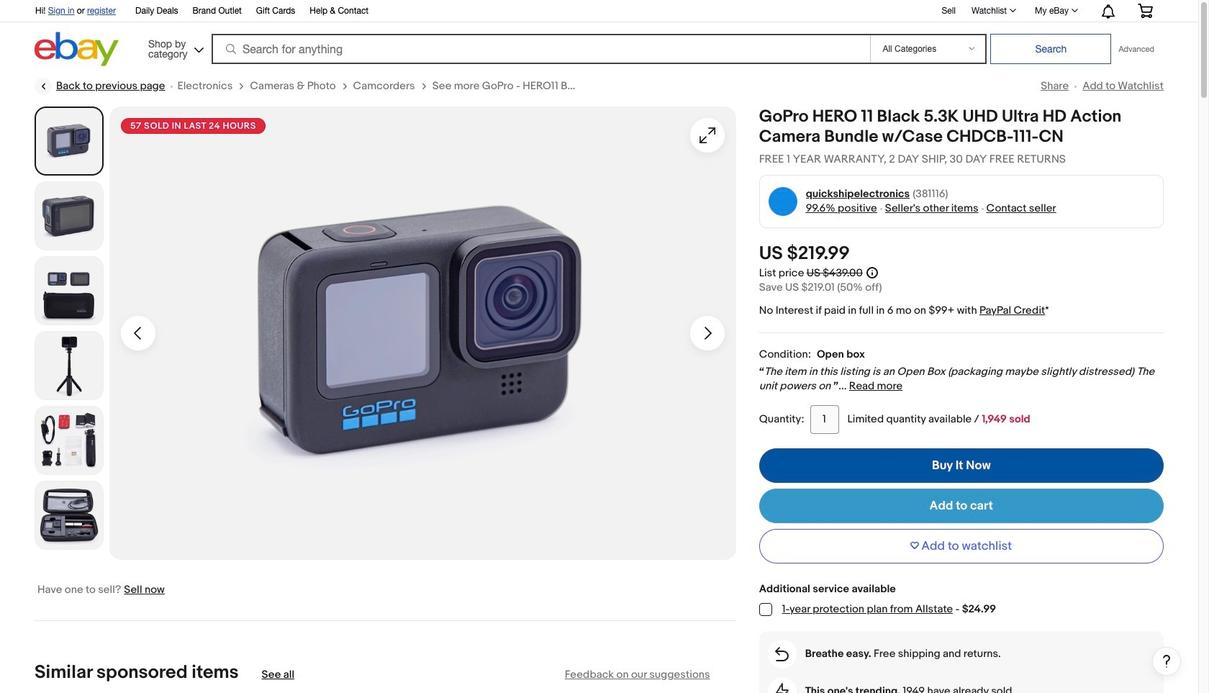 Task type: vqa. For each thing, say whether or not it's contained in the screenshot.
bottom 'Area'
no



Task type: describe. For each thing, give the bounding box(es) containing it.
picture 5 of 6 image
[[35, 407, 103, 475]]

watchlist image
[[1010, 9, 1017, 12]]

account navigation
[[27, 0, 1165, 22]]

1 with details__icon image from the top
[[776, 647, 789, 662]]

picture 4 of 6 image
[[35, 332, 103, 400]]

picture 2 of 6 image
[[35, 182, 103, 250]]

picture 6 of 6 image
[[35, 482, 103, 549]]

your shopping cart image
[[1138, 4, 1154, 18]]

help, opens dialogs image
[[1160, 654, 1175, 669]]

picture 1 of 6 image
[[37, 109, 101, 173]]



Task type: locate. For each thing, give the bounding box(es) containing it.
banner
[[27, 0, 1165, 70]]

0 vertical spatial with details__icon image
[[776, 647, 789, 662]]

1 vertical spatial with details__icon image
[[776, 683, 789, 694]]

with details__icon image
[[776, 647, 789, 662], [776, 683, 789, 694]]

None submit
[[991, 34, 1112, 64]]

2 with details__icon image from the top
[[776, 683, 789, 694]]

picture 3 of 6 image
[[35, 257, 103, 325]]

Search for anything text field
[[214, 35, 868, 63]]

None text field
[[811, 405, 839, 434]]

None text field
[[262, 668, 295, 683]]

my ebay image
[[1072, 9, 1079, 12]]

gopro hero 11 black 5.3k uhd ultra hd action camera bundle w/case chdcb-111-cn - picture 1 of 6 image
[[109, 107, 736, 560]]



